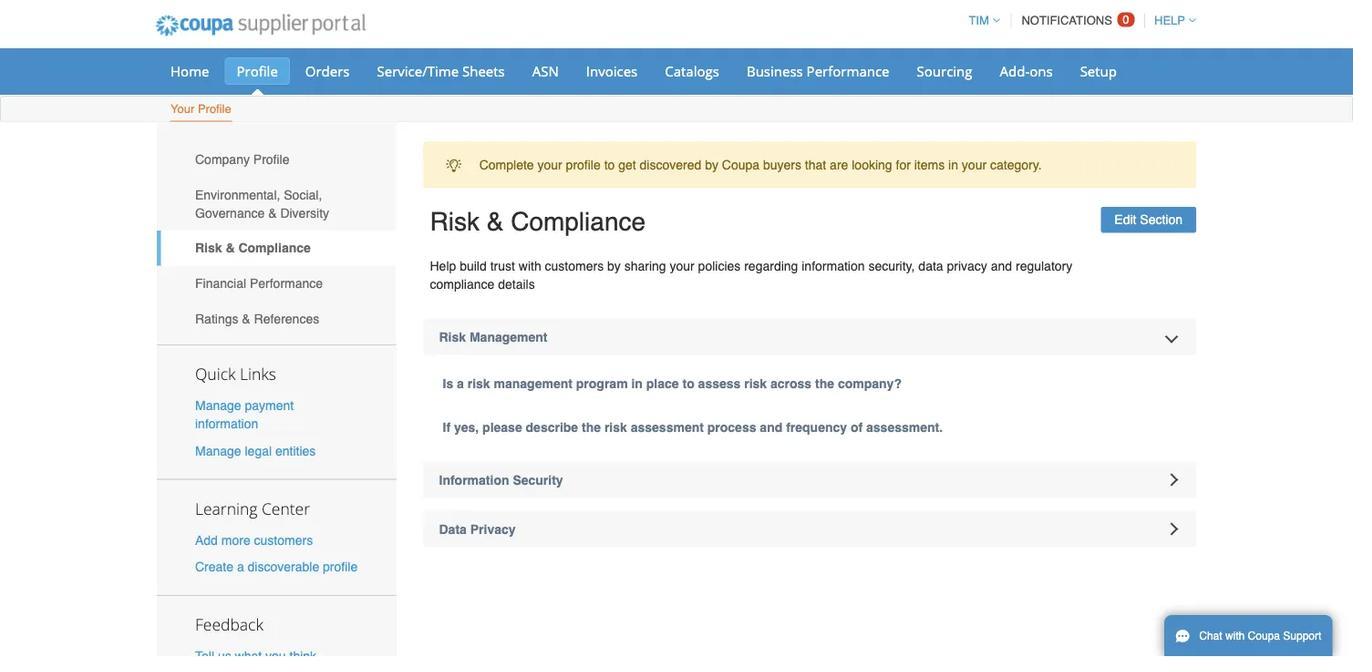 Task type: locate. For each thing, give the bounding box(es) containing it.
1 vertical spatial profile
[[323, 560, 358, 574]]

manage for manage legal entities
[[195, 444, 241, 458]]

risk left across on the right bottom
[[744, 376, 767, 391]]

0 horizontal spatial performance
[[250, 276, 323, 291]]

your profile link
[[170, 98, 232, 122]]

1 vertical spatial information
[[195, 417, 258, 431]]

1 horizontal spatial the
[[815, 376, 835, 391]]

profile down coupa supplier portal image
[[237, 62, 278, 80]]

the right "describe"
[[582, 420, 601, 435]]

complete your profile to get discovered by coupa buyers that are looking for items in your category.
[[479, 158, 1042, 172]]

0 horizontal spatial coupa
[[722, 158, 760, 172]]

2 vertical spatial profile
[[253, 152, 290, 167]]

1 horizontal spatial information
[[802, 259, 865, 273]]

0 vertical spatial information
[[802, 259, 865, 273]]

profile inside alert
[[566, 158, 601, 172]]

items
[[915, 158, 945, 172]]

0 vertical spatial customers
[[545, 259, 604, 273]]

describe
[[526, 420, 578, 435]]

in left the place
[[632, 376, 643, 391]]

&
[[268, 206, 277, 220], [487, 207, 504, 237], [226, 241, 235, 256], [242, 311, 251, 326]]

0 horizontal spatial the
[[582, 420, 601, 435]]

business performance
[[747, 62, 890, 80]]

coupa left 'buyers'
[[722, 158, 760, 172]]

information left security,
[[802, 259, 865, 273]]

0 horizontal spatial profile
[[323, 560, 358, 574]]

1 horizontal spatial and
[[991, 259, 1012, 273]]

yes,
[[454, 420, 479, 435]]

legal
[[245, 444, 272, 458]]

management
[[494, 376, 573, 391]]

frequency
[[786, 420, 847, 435]]

by left sharing
[[607, 259, 621, 273]]

by right the discovered
[[705, 158, 719, 172]]

to right the place
[[683, 376, 695, 391]]

a right the is
[[457, 376, 464, 391]]

0 horizontal spatial and
[[760, 420, 783, 435]]

1 manage from the top
[[195, 399, 241, 413]]

help up compliance
[[430, 259, 456, 273]]

regulatory
[[1016, 259, 1073, 273]]

feedback
[[195, 614, 263, 635]]

1 vertical spatial with
[[1226, 630, 1245, 643]]

with up details
[[519, 259, 541, 273]]

manage for manage payment information
[[195, 399, 241, 413]]

0 horizontal spatial risk
[[468, 376, 490, 391]]

coupa
[[722, 158, 760, 172], [1248, 630, 1280, 643]]

2 manage from the top
[[195, 444, 241, 458]]

navigation
[[961, 3, 1197, 38]]

0 horizontal spatial help
[[430, 259, 456, 273]]

create a discoverable profile link
[[195, 560, 358, 574]]

risk management heading
[[424, 319, 1197, 355]]

help for help
[[1155, 14, 1186, 27]]

in
[[949, 158, 959, 172], [632, 376, 643, 391]]

references
[[254, 311, 319, 326]]

profile link
[[225, 57, 290, 85]]

manage down quick
[[195, 399, 241, 413]]

add-
[[1000, 62, 1030, 80]]

0 vertical spatial and
[[991, 259, 1012, 273]]

1 vertical spatial help
[[430, 259, 456, 273]]

0 horizontal spatial by
[[607, 259, 621, 273]]

service/time sheets link
[[365, 57, 517, 85]]

setup link
[[1069, 57, 1129, 85]]

1 horizontal spatial in
[[949, 158, 959, 172]]

place
[[646, 376, 679, 391]]

0 horizontal spatial to
[[604, 158, 615, 172]]

customers left sharing
[[545, 259, 604, 273]]

and right process
[[760, 420, 783, 435]]

risk & compliance up financial performance
[[195, 241, 311, 256]]

data privacy button
[[424, 511, 1197, 548]]

1 horizontal spatial by
[[705, 158, 719, 172]]

diversity
[[280, 206, 329, 220]]

1 vertical spatial a
[[237, 560, 244, 574]]

your right complete
[[538, 158, 562, 172]]

that
[[805, 158, 827, 172]]

company profile link
[[157, 142, 396, 177]]

edit
[[1115, 213, 1137, 227]]

ratings & references link
[[157, 301, 396, 336]]

risk down the 'program'
[[605, 420, 627, 435]]

1 horizontal spatial risk & compliance
[[430, 207, 646, 237]]

1 horizontal spatial profile
[[566, 158, 601, 172]]

0 vertical spatial help
[[1155, 14, 1186, 27]]

0 vertical spatial profile
[[566, 158, 601, 172]]

information up manage legal entities on the left
[[195, 417, 258, 431]]

0 horizontal spatial information
[[195, 417, 258, 431]]

1 vertical spatial coupa
[[1248, 630, 1280, 643]]

0 vertical spatial to
[[604, 158, 615, 172]]

0 vertical spatial profile
[[237, 62, 278, 80]]

risk
[[468, 376, 490, 391], [744, 376, 767, 391], [605, 420, 627, 435]]

performance up references in the top left of the page
[[250, 276, 323, 291]]

0 vertical spatial a
[[457, 376, 464, 391]]

governance
[[195, 206, 265, 220]]

if yes, please describe the risk assessment process and frequency of assessment.
[[443, 420, 943, 435]]

business performance link
[[735, 57, 902, 85]]

0 horizontal spatial with
[[519, 259, 541, 273]]

catalogs link
[[653, 57, 731, 85]]

customers up discoverable
[[254, 533, 313, 548]]

setup
[[1080, 62, 1117, 80]]

0 vertical spatial compliance
[[511, 207, 646, 237]]

0 horizontal spatial customers
[[254, 533, 313, 548]]

risk up the is
[[439, 330, 466, 344]]

in right items
[[949, 158, 959, 172]]

compliance
[[511, 207, 646, 237], [238, 241, 311, 256]]

1 vertical spatial performance
[[250, 276, 323, 291]]

manage
[[195, 399, 241, 413], [195, 444, 241, 458]]

1 horizontal spatial help
[[1155, 14, 1186, 27]]

coupa supplier portal image
[[143, 3, 378, 48]]

help for help build trust with customers by sharing your policies regarding information security, data privacy and regulatory compliance details
[[430, 259, 456, 273]]

quick
[[195, 364, 236, 385]]

profile inside "link"
[[253, 152, 290, 167]]

add more customers link
[[195, 533, 313, 548]]

by inside complete your profile to get discovered by coupa buyers that are looking for items in your category. alert
[[705, 158, 719, 172]]

coupa left "support"
[[1248, 630, 1280, 643]]

are
[[830, 158, 849, 172]]

orders link
[[294, 57, 362, 85]]

a
[[457, 376, 464, 391], [237, 560, 244, 574]]

security,
[[869, 259, 915, 273]]

profile up the environmental, social, governance & diversity link
[[253, 152, 290, 167]]

0 horizontal spatial a
[[237, 560, 244, 574]]

customers
[[545, 259, 604, 273], [254, 533, 313, 548]]

learning center
[[195, 498, 310, 519]]

entities
[[275, 444, 316, 458]]

0 vertical spatial coupa
[[722, 158, 760, 172]]

compliance up financial performance link
[[238, 241, 311, 256]]

a right create
[[237, 560, 244, 574]]

risk right the is
[[468, 376, 490, 391]]

1 vertical spatial by
[[607, 259, 621, 273]]

profile right discoverable
[[323, 560, 358, 574]]

links
[[240, 364, 276, 385]]

0 vertical spatial manage
[[195, 399, 241, 413]]

program
[[576, 376, 628, 391]]

1 vertical spatial compliance
[[238, 241, 311, 256]]

management
[[470, 330, 548, 344]]

& down governance at the left top of page
[[226, 241, 235, 256]]

if
[[443, 420, 451, 435]]

1 vertical spatial the
[[582, 420, 601, 435]]

1 vertical spatial manage
[[195, 444, 241, 458]]

information
[[802, 259, 865, 273], [195, 417, 258, 431]]

business
[[747, 62, 803, 80]]

1 vertical spatial profile
[[198, 102, 231, 116]]

across
[[771, 376, 812, 391]]

a for create
[[237, 560, 244, 574]]

is a risk management program in place to assess risk across the company?
[[443, 376, 902, 391]]

ratings
[[195, 311, 238, 326]]

help inside help build trust with customers by sharing your policies regarding information security, data privacy and regulatory compliance details
[[430, 259, 456, 273]]

& left diversity
[[268, 206, 277, 220]]

build
[[460, 259, 487, 273]]

0 vertical spatial by
[[705, 158, 719, 172]]

1 horizontal spatial compliance
[[511, 207, 646, 237]]

the right across on the right bottom
[[815, 376, 835, 391]]

by
[[705, 158, 719, 172], [607, 259, 621, 273]]

chat
[[1200, 630, 1223, 643]]

0 horizontal spatial risk & compliance
[[195, 241, 311, 256]]

your left category.
[[962, 158, 987, 172]]

0
[[1123, 13, 1130, 26]]

to left get
[[604, 158, 615, 172]]

edit section link
[[1101, 207, 1197, 233]]

1 horizontal spatial coupa
[[1248, 630, 1280, 643]]

profile left get
[[566, 158, 601, 172]]

1 vertical spatial in
[[632, 376, 643, 391]]

risk & compliance up trust at the left of the page
[[430, 207, 646, 237]]

in inside complete your profile to get discovered by coupa buyers that are looking for items in your category. alert
[[949, 158, 959, 172]]

help right 0
[[1155, 14, 1186, 27]]

profile for company profile
[[253, 152, 290, 167]]

profile right your
[[198, 102, 231, 116]]

help build trust with customers by sharing your policies regarding information security, data privacy and regulatory compliance details
[[430, 259, 1073, 291]]

and inside help build trust with customers by sharing your policies regarding information security, data privacy and regulatory compliance details
[[991, 259, 1012, 273]]

profile
[[237, 62, 278, 80], [198, 102, 231, 116], [253, 152, 290, 167]]

manage inside manage payment information
[[195, 399, 241, 413]]

and right privacy
[[991, 259, 1012, 273]]

1 horizontal spatial a
[[457, 376, 464, 391]]

risk up financial
[[195, 241, 222, 256]]

1 horizontal spatial with
[[1226, 630, 1245, 643]]

1 horizontal spatial to
[[683, 376, 695, 391]]

risk & compliance
[[430, 207, 646, 237], [195, 241, 311, 256]]

0 vertical spatial performance
[[807, 62, 890, 80]]

0 vertical spatial in
[[949, 158, 959, 172]]

1 horizontal spatial customers
[[545, 259, 604, 273]]

discovered
[[640, 158, 702, 172]]

0 vertical spatial with
[[519, 259, 541, 273]]

performance right business
[[807, 62, 890, 80]]

manage left legal
[[195, 444, 241, 458]]

with right chat
[[1226, 630, 1245, 643]]

your right sharing
[[670, 259, 695, 273]]

to inside alert
[[604, 158, 615, 172]]

2 vertical spatial risk
[[439, 330, 466, 344]]

security
[[513, 473, 563, 487]]

1 vertical spatial risk & compliance
[[195, 241, 311, 256]]

0 horizontal spatial in
[[632, 376, 643, 391]]

privacy
[[470, 522, 516, 537]]

with inside button
[[1226, 630, 1245, 643]]

1 horizontal spatial performance
[[807, 62, 890, 80]]

company profile
[[195, 152, 290, 167]]

0 horizontal spatial compliance
[[238, 241, 311, 256]]

& up trust at the left of the page
[[487, 207, 504, 237]]

manage payment information link
[[195, 399, 294, 431]]

compliance down get
[[511, 207, 646, 237]]

risk up build
[[430, 207, 480, 237]]

1 vertical spatial and
[[760, 420, 783, 435]]

help inside 'navigation'
[[1155, 14, 1186, 27]]

your inside help build trust with customers by sharing your policies regarding information security, data privacy and regulatory compliance details
[[670, 259, 695, 273]]

information
[[439, 473, 509, 487]]

1 horizontal spatial your
[[670, 259, 695, 273]]



Task type: vqa. For each thing, say whether or not it's contained in the screenshot.
Ratings at the top
yes



Task type: describe. For each thing, give the bounding box(es) containing it.
process
[[708, 420, 757, 435]]

& right ratings
[[242, 311, 251, 326]]

financial performance link
[[157, 266, 396, 301]]

sourcing link
[[905, 57, 985, 85]]

create
[[195, 560, 234, 574]]

sourcing
[[917, 62, 973, 80]]

data privacy heading
[[424, 511, 1197, 548]]

coupa inside alert
[[722, 158, 760, 172]]

orders
[[305, 62, 350, 80]]

risk management
[[439, 330, 548, 344]]

data privacy
[[439, 522, 516, 537]]

invoices link
[[574, 57, 650, 85]]

navigation containing notifications 0
[[961, 3, 1197, 38]]

learning
[[195, 498, 258, 519]]

add
[[195, 533, 218, 548]]

environmental,
[[195, 187, 280, 202]]

details
[[498, 277, 535, 291]]

add-ons
[[1000, 62, 1053, 80]]

support
[[1284, 630, 1322, 643]]

notifications
[[1022, 14, 1113, 27]]

1 horizontal spatial risk
[[605, 420, 627, 435]]

1 vertical spatial to
[[683, 376, 695, 391]]

payment
[[245, 399, 294, 413]]

tim
[[969, 14, 989, 27]]

catalogs
[[665, 62, 720, 80]]

home link
[[159, 57, 221, 85]]

category.
[[990, 158, 1042, 172]]

center
[[262, 498, 310, 519]]

of
[[851, 420, 863, 435]]

quick links
[[195, 364, 276, 385]]

a for is
[[457, 376, 464, 391]]

edit section
[[1115, 213, 1183, 227]]

0 vertical spatial risk & compliance
[[430, 207, 646, 237]]

regarding
[[744, 259, 798, 273]]

sheets
[[462, 62, 505, 80]]

social,
[[284, 187, 322, 202]]

complete
[[479, 158, 534, 172]]

complete your profile to get discovered by coupa buyers that are looking for items in your category. alert
[[424, 142, 1197, 188]]

profile for your profile
[[198, 102, 231, 116]]

notifications 0
[[1022, 13, 1130, 27]]

2 horizontal spatial your
[[962, 158, 987, 172]]

manage legal entities
[[195, 444, 316, 458]]

information security button
[[424, 462, 1197, 498]]

for
[[896, 158, 911, 172]]

1 vertical spatial risk
[[195, 241, 222, 256]]

with inside help build trust with customers by sharing your policies regarding information security, data privacy and regulatory compliance details
[[519, 259, 541, 273]]

company?
[[838, 376, 902, 391]]

more
[[221, 533, 251, 548]]

data
[[919, 259, 944, 273]]

chat with coupa support
[[1200, 630, 1322, 643]]

0 vertical spatial risk
[[430, 207, 480, 237]]

is
[[443, 376, 453, 391]]

information inside help build trust with customers by sharing your policies regarding information security, data privacy and regulatory compliance details
[[802, 259, 865, 273]]

company
[[195, 152, 250, 167]]

sharing
[[624, 259, 666, 273]]

performance for financial performance
[[250, 276, 323, 291]]

data
[[439, 522, 467, 537]]

invoices
[[586, 62, 638, 80]]

risk & compliance link
[[157, 231, 396, 266]]

ons
[[1030, 62, 1053, 80]]

trust
[[490, 259, 515, 273]]

& inside environmental, social, governance & diversity
[[268, 206, 277, 220]]

service/time sheets
[[377, 62, 505, 80]]

ratings & references
[[195, 311, 319, 326]]

customers inside help build trust with customers by sharing your policies regarding information security, data privacy and regulatory compliance details
[[545, 259, 604, 273]]

information inside manage payment information
[[195, 417, 258, 431]]

asn
[[532, 62, 559, 80]]

0 horizontal spatial your
[[538, 158, 562, 172]]

privacy
[[947, 259, 988, 273]]

2 horizontal spatial risk
[[744, 376, 767, 391]]

information security
[[439, 473, 563, 487]]

manage payment information
[[195, 399, 294, 431]]

assessment.
[[866, 420, 943, 435]]

section
[[1140, 213, 1183, 227]]

environmental, social, governance & diversity
[[195, 187, 329, 220]]

information security heading
[[424, 462, 1197, 498]]

tim link
[[961, 14, 1000, 27]]

your
[[171, 102, 195, 116]]

create a discoverable profile
[[195, 560, 358, 574]]

help link
[[1146, 14, 1197, 27]]

risk inside dropdown button
[[439, 330, 466, 344]]

by inside help build trust with customers by sharing your policies regarding information security, data privacy and regulatory compliance details
[[607, 259, 621, 273]]

1 vertical spatial customers
[[254, 533, 313, 548]]

financial
[[195, 276, 246, 291]]

compliance
[[430, 277, 495, 291]]

coupa inside button
[[1248, 630, 1280, 643]]

performance for business performance
[[807, 62, 890, 80]]

0 vertical spatial the
[[815, 376, 835, 391]]

your profile
[[171, 102, 231, 116]]

home
[[171, 62, 209, 80]]

assess
[[698, 376, 741, 391]]

service/time
[[377, 62, 459, 80]]

buyers
[[763, 158, 802, 172]]

looking
[[852, 158, 893, 172]]

add more customers
[[195, 533, 313, 548]]

risk management button
[[424, 319, 1197, 355]]



